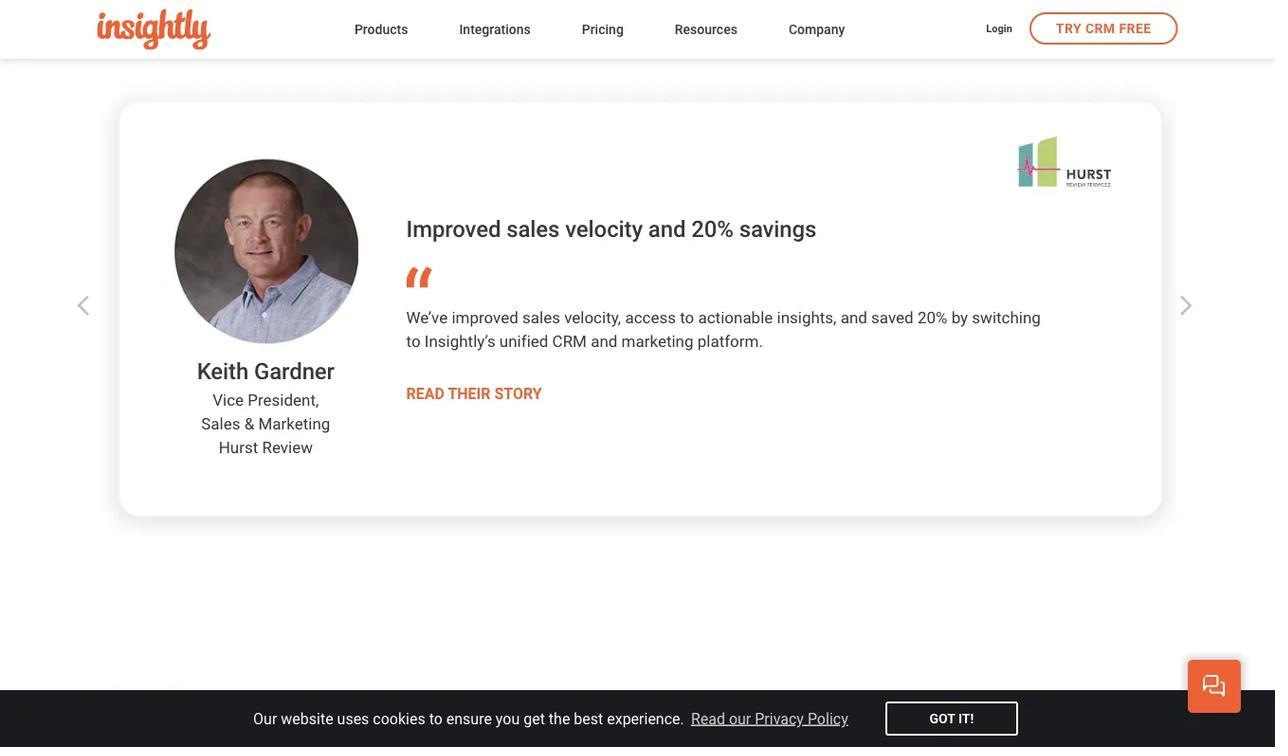 Task type: vqa. For each thing, say whether or not it's contained in the screenshot.
the bottom READ
yes



Task type: describe. For each thing, give the bounding box(es) containing it.
unified
[[500, 332, 549, 351]]

login
[[987, 22, 1013, 34]]

integrations link
[[459, 18, 531, 43]]

savings
[[739, 215, 817, 242]]

0 vertical spatial 20%
[[692, 215, 734, 242]]

our
[[253, 710, 277, 728]]

try
[[1056, 21, 1082, 37]]

0 vertical spatial and
[[649, 215, 686, 242]]

experience.
[[607, 710, 685, 728]]

201105 hurst logo 2020 image
[[1017, 136, 1112, 187]]

integrations
[[459, 21, 531, 37]]

ensure
[[447, 710, 492, 728]]

our
[[729, 710, 751, 728]]

website
[[281, 710, 333, 728]]

our website uses cookies to ensure you get the best experience. read our privacy policy
[[253, 710, 849, 728]]

vice
[[213, 391, 244, 410]]

review
[[262, 438, 313, 457]]

their
[[448, 385, 491, 403]]

keith
[[197, 358, 249, 385]]

try crm free button
[[1030, 12, 1178, 45]]

products
[[355, 21, 408, 37]]

cookieconsent dialog
[[0, 690, 1276, 747]]

insightly's
[[425, 332, 496, 351]]

story
[[495, 385, 542, 403]]

by
[[952, 308, 969, 327]]

saved
[[872, 308, 914, 327]]

crm inside button
[[1086, 21, 1116, 37]]

privacy
[[755, 710, 804, 728]]

improved sales velocity and 20% savings
[[406, 215, 817, 242]]

best
[[574, 710, 603, 728]]

got it! button
[[886, 702, 1019, 736]]

2 vertical spatial and
[[591, 332, 618, 351]]

0 vertical spatial sales
[[507, 215, 560, 242]]

improved
[[452, 308, 519, 327]]

velocity
[[565, 215, 643, 242]]

insightly logo link
[[97, 9, 324, 50]]

uses
[[337, 710, 369, 728]]

company
[[789, 21, 845, 37]]



Task type: locate. For each thing, give the bounding box(es) containing it.
read left their
[[406, 385, 445, 403]]

hurst
[[219, 438, 258, 457]]

improved
[[406, 215, 501, 242]]

&
[[244, 414, 254, 433]]

20% left by
[[918, 308, 948, 327]]

velocity,
[[564, 308, 621, 327]]

1 vertical spatial 20%
[[918, 308, 948, 327]]

products link
[[355, 18, 408, 43]]

1 vertical spatial and
[[841, 308, 868, 327]]

20% inside we've improved sales velocity, access to actionable insights, and saved 20% by switching to insightly's unified crm and marketing platform.
[[918, 308, 948, 327]]

and down velocity,
[[591, 332, 618, 351]]

crm right try
[[1086, 21, 1116, 37]]

crm inside we've improved sales velocity, access to actionable insights, and saved 20% by switching to insightly's unified crm and marketing platform.
[[553, 332, 587, 351]]

pricing
[[582, 21, 624, 37]]

20% left savings
[[692, 215, 734, 242]]

2 vertical spatial to
[[429, 710, 443, 728]]

marketing
[[258, 414, 330, 433]]

1 horizontal spatial 20%
[[918, 308, 948, 327]]

to down we've
[[406, 332, 421, 351]]

to inside cookieconsent 'dialog'
[[429, 710, 443, 728]]

try crm free link
[[1030, 12, 1178, 45]]

you
[[496, 710, 520, 728]]

marketing
[[622, 332, 694, 351]]

1 vertical spatial crm
[[553, 332, 587, 351]]

sales
[[507, 215, 560, 242], [523, 308, 560, 327]]

read their story
[[406, 385, 542, 403]]

read
[[406, 385, 445, 403], [691, 710, 726, 728]]

got it!
[[930, 711, 974, 727]]

read inside cookieconsent 'dialog'
[[691, 710, 726, 728]]

read our privacy policy button
[[688, 705, 852, 733]]

1 horizontal spatial read
[[691, 710, 726, 728]]

read left our
[[691, 710, 726, 728]]

quote orange image
[[406, 267, 433, 288]]

resources link
[[675, 18, 738, 43]]

policy
[[808, 710, 849, 728]]

0 horizontal spatial and
[[591, 332, 618, 351]]

1 vertical spatial read
[[691, 710, 726, 728]]

president,
[[248, 391, 319, 410]]

actionable
[[699, 308, 773, 327]]

to right access
[[680, 308, 695, 327]]

cookies
[[373, 710, 426, 728]]

2 horizontal spatial to
[[680, 308, 695, 327]]

0 horizontal spatial crm
[[553, 332, 587, 351]]

2 horizontal spatial and
[[841, 308, 868, 327]]

resources
[[675, 21, 738, 37]]

1 horizontal spatial to
[[429, 710, 443, 728]]

to
[[680, 308, 695, 327], [406, 332, 421, 351], [429, 710, 443, 728]]

try crm free
[[1056, 21, 1152, 37]]

keith gardner image
[[173, 159, 358, 344]]

1 vertical spatial sales
[[523, 308, 560, 327]]

crm
[[1086, 21, 1116, 37], [553, 332, 587, 351]]

we've improved sales velocity, access to actionable insights, and saved 20% by switching to insightly's unified crm and marketing platform.
[[406, 308, 1041, 351]]

and left saved at right top
[[841, 308, 868, 327]]

0 vertical spatial read
[[406, 385, 445, 403]]

1 horizontal spatial crm
[[1086, 21, 1116, 37]]

sales
[[201, 414, 240, 433]]

0 vertical spatial crm
[[1086, 21, 1116, 37]]

we've
[[406, 308, 448, 327]]

crm down velocity,
[[553, 332, 587, 351]]

0 horizontal spatial 20%
[[692, 215, 734, 242]]

access
[[625, 308, 676, 327]]

switching
[[972, 308, 1041, 327]]

and
[[649, 215, 686, 242], [841, 308, 868, 327], [591, 332, 618, 351]]

free
[[1120, 21, 1152, 37]]

1 vertical spatial to
[[406, 332, 421, 351]]

platform.
[[698, 332, 763, 351]]

the
[[549, 710, 570, 728]]

got
[[930, 711, 955, 727]]

sales up unified
[[523, 308, 560, 327]]

company link
[[789, 18, 845, 43]]

gardner
[[254, 358, 335, 385]]

1 horizontal spatial and
[[649, 215, 686, 242]]

keith gardner vice president, sales & marketing hurst review
[[197, 358, 335, 457]]

0 horizontal spatial read
[[406, 385, 445, 403]]

login link
[[987, 21, 1013, 38]]

sales inside we've improved sales velocity, access to actionable insights, and saved 20% by switching to insightly's unified crm and marketing platform.
[[523, 308, 560, 327]]

to left ensure
[[429, 710, 443, 728]]

sales left velocity
[[507, 215, 560, 242]]

20%
[[692, 215, 734, 242], [918, 308, 948, 327]]

it!
[[959, 711, 974, 727]]

read their story link
[[406, 382, 542, 406]]

insights,
[[777, 308, 837, 327]]

and right velocity
[[649, 215, 686, 242]]

pricing link
[[582, 18, 624, 43]]

0 vertical spatial to
[[680, 308, 695, 327]]

0 horizontal spatial to
[[406, 332, 421, 351]]

get
[[524, 710, 545, 728]]

insightly logo image
[[97, 9, 211, 50]]



